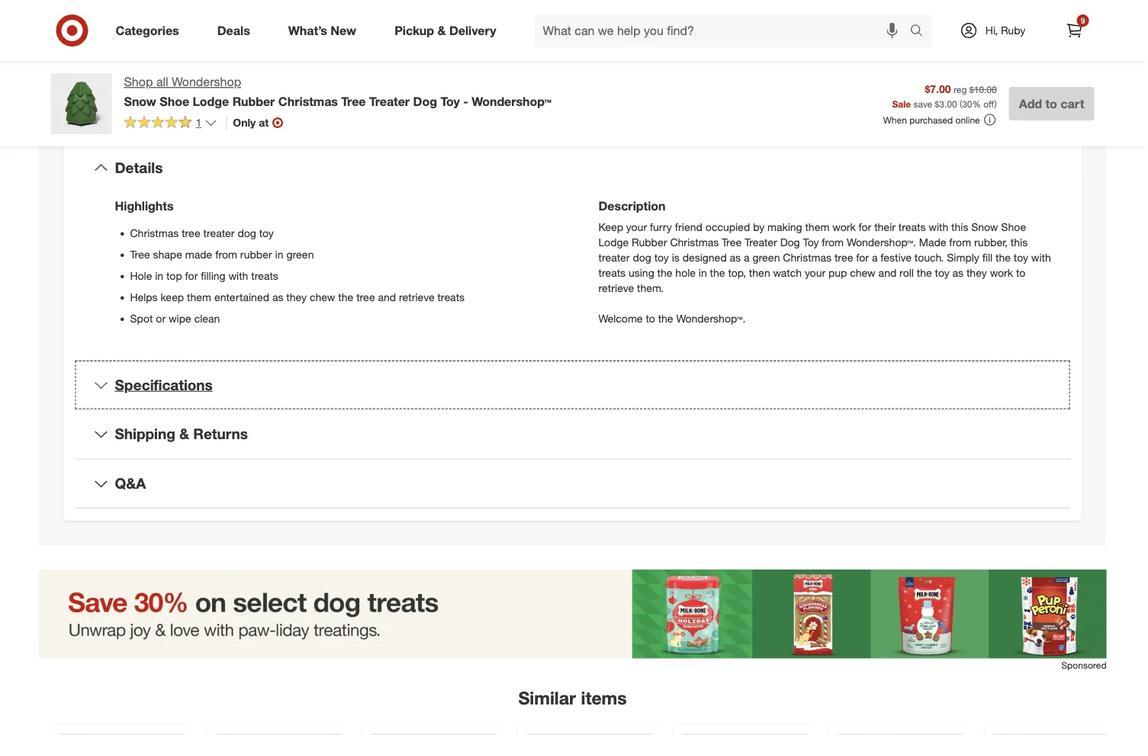 Task type: locate. For each thing, give the bounding box(es) containing it.
toy left is
[[655, 251, 669, 264]]

dog
[[413, 94, 437, 109], [781, 236, 800, 249]]

treater down pickup
[[369, 94, 410, 109]]

1 horizontal spatial with
[[929, 220, 949, 234]]

2 horizontal spatial from
[[950, 236, 972, 249]]

2 vertical spatial with
[[229, 269, 248, 283]]

snow inside keep your furry friend occupied by making them work for their treats with this snow shoe lodge rubber christmas tree treater dog toy from wondershop™. made from rubber, this treater dog toy is designed as a green christmas tree for a festive touch. simply fill the toy with treats using the hole in the top, then watch your pup chew and roll the toy as they work to retrieve them.
[[972, 220, 999, 234]]

1 vertical spatial treater
[[599, 251, 630, 264]]

dog up rubber
[[238, 227, 256, 240]]

&
[[438, 23, 446, 38], [179, 426, 189, 443]]

what's new link
[[275, 14, 376, 47]]

highlights
[[115, 198, 174, 213]]

for left festive
[[857, 251, 869, 264]]

christmas up "shape"
[[130, 227, 179, 240]]

0 vertical spatial wondershop™.
[[847, 236, 917, 249]]

1 vertical spatial as
[[953, 266, 964, 280]]

2 horizontal spatial to
[[1046, 96, 1058, 111]]

shoe inside shop all wondershop snow shoe lodge rubber christmas tree treater dog toy - wondershop™
[[160, 94, 189, 109]]

rubber,
[[975, 236, 1008, 249]]

they inside keep your furry friend occupied by making them work for their treats with this snow shoe lodge rubber christmas tree treater dog toy from wondershop™. made from rubber, this treater dog toy is designed as a green christmas tree for a festive touch. simply fill the toy with treats using the hole in the top, then watch your pup chew and roll the toy as they work to retrieve them.
[[967, 266, 988, 280]]

1 vertical spatial this
[[952, 220, 969, 234]]

1 horizontal spatial as
[[730, 251, 741, 264]]

with right fill
[[1032, 251, 1052, 264]]

pickup & delivery
[[395, 23, 497, 38]]

0 horizontal spatial treater
[[369, 94, 410, 109]]

your left pup
[[805, 266, 826, 280]]

toy inside keep your furry friend occupied by making them work for their treats with this snow shoe lodge rubber christmas tree treater dog toy from wondershop™. made from rubber, this treater dog toy is designed as a green christmas tree for a festive touch. simply fill the toy with treats using the hole in the top, then watch your pup chew and roll the toy as they work to retrieve them.
[[803, 236, 819, 249]]

shop
[[124, 74, 153, 89]]

0 vertical spatial sponsored
[[1050, 33, 1095, 44]]

$7.00
[[925, 82, 952, 95]]

0 horizontal spatial rubber
[[233, 94, 275, 109]]

tree up "hole"
[[130, 248, 150, 261]]

1
[[196, 116, 202, 129]]

work down fill
[[991, 266, 1014, 280]]

for
[[859, 220, 872, 234], [857, 251, 869, 264], [185, 269, 198, 283]]

wondershop™. down hole
[[677, 312, 746, 325]]

about
[[509, 97, 560, 118]]

purchased
[[910, 114, 954, 126]]

1 horizontal spatial dog
[[781, 236, 800, 249]]

2 vertical spatial tree
[[357, 291, 375, 304]]

toy
[[441, 94, 460, 109], [803, 236, 819, 249]]

with up made
[[929, 220, 949, 234]]

treater down keep
[[599, 251, 630, 264]]

0 horizontal spatial snow
[[124, 94, 156, 109]]

they right entertained
[[286, 291, 307, 304]]

shoe down all
[[160, 94, 189, 109]]

1 horizontal spatial to
[[1017, 266, 1026, 280]]

0 horizontal spatial toy
[[441, 94, 460, 109]]

0 horizontal spatial retrieve
[[399, 291, 435, 304]]

as down simply
[[953, 266, 964, 280]]

0 vertical spatial &
[[438, 23, 446, 38]]

0 horizontal spatial and
[[378, 291, 396, 304]]

similar items region
[[39, 570, 1129, 736]]

0 vertical spatial lodge
[[193, 94, 229, 109]]

work left their
[[833, 220, 856, 234]]

details
[[115, 159, 163, 176]]

0 horizontal spatial chew
[[310, 291, 335, 304]]

tree
[[341, 94, 366, 109], [722, 236, 742, 249], [130, 248, 150, 261]]

as right entertained
[[272, 291, 284, 304]]

treater
[[369, 94, 410, 109], [745, 236, 778, 249]]

in left the 'top'
[[155, 269, 163, 283]]

when purchased online
[[884, 114, 981, 126]]

0 vertical spatial and
[[879, 266, 897, 280]]

them
[[806, 220, 830, 234], [187, 291, 211, 304]]

0 horizontal spatial wondershop™.
[[677, 312, 746, 325]]

spot
[[130, 312, 153, 325]]

watch
[[774, 266, 802, 280]]

friend
[[675, 220, 703, 234]]

designed
[[683, 251, 727, 264]]

0 vertical spatial treater
[[369, 94, 410, 109]]

1 horizontal spatial treater
[[599, 251, 630, 264]]

they
[[967, 266, 988, 280], [286, 291, 307, 304]]

0 vertical spatial rubber
[[233, 94, 275, 109]]

1 horizontal spatial dog
[[633, 251, 652, 264]]

green up helps keep them entertained as they chew the tree and retrieve treats
[[287, 248, 314, 261]]

0 vertical spatial chew
[[851, 266, 876, 280]]

treater down the by
[[745, 236, 778, 249]]

them right making
[[806, 220, 830, 234]]

0 horizontal spatial tree
[[182, 227, 200, 240]]

dog inside keep your furry friend occupied by making them work for their treats with this snow shoe lodge rubber christmas tree treater dog toy from wondershop™. made from rubber, this treater dog toy is designed as a green christmas tree for a festive touch. simply fill the toy with treats using the hole in the top, then watch your pup chew and roll the toy as they work to retrieve them.
[[781, 236, 800, 249]]

0 vertical spatial dog
[[238, 227, 256, 240]]

0 horizontal spatial lodge
[[193, 94, 229, 109]]

30
[[963, 98, 973, 109]]

lodge inside shop all wondershop snow shoe lodge rubber christmas tree treater dog toy - wondershop™
[[193, 94, 229, 109]]

0 horizontal spatial shoe
[[160, 94, 189, 109]]

details button
[[75, 143, 1071, 192]]

then
[[749, 266, 771, 280]]

to inside "button"
[[1046, 96, 1058, 111]]

1 horizontal spatial shoe
[[1002, 220, 1027, 234]]

0 horizontal spatial work
[[833, 220, 856, 234]]

your down description
[[627, 220, 647, 234]]

0 vertical spatial with
[[929, 220, 949, 234]]

from
[[822, 236, 844, 249], [950, 236, 972, 249], [215, 248, 237, 261]]

1 horizontal spatial green
[[753, 251, 780, 264]]

1 vertical spatial dog
[[781, 236, 800, 249]]

tree down "new" at the left top of page
[[341, 94, 366, 109]]

snow up rubber,
[[972, 220, 999, 234]]

1 vertical spatial to
[[1017, 266, 1026, 280]]

rubber
[[233, 94, 275, 109], [632, 236, 668, 249]]

making
[[768, 220, 803, 234]]

0 vertical spatial toy
[[441, 94, 460, 109]]

hole
[[676, 266, 696, 280]]

this left item
[[564, 97, 595, 118]]

christmas
[[278, 94, 338, 109], [130, 227, 179, 240], [671, 236, 719, 249], [783, 251, 832, 264]]

from up pup
[[822, 236, 844, 249]]

christmas down friend
[[671, 236, 719, 249]]

christmas up watch
[[783, 251, 832, 264]]

a up top,
[[744, 251, 750, 264]]

1 vertical spatial lodge
[[599, 236, 629, 249]]

(
[[960, 98, 963, 109]]

shoe inside keep your furry friend occupied by making them work for their treats with this snow shoe lodge rubber christmas tree treater dog toy from wondershop™. made from rubber, this treater dog toy is designed as a green christmas tree for a festive touch. simply fill the toy with treats using the hole in the top, then watch your pup chew and roll the toy as they work to retrieve them.
[[1002, 220, 1027, 234]]

hi, ruby
[[986, 24, 1026, 37]]

1 vertical spatial snow
[[972, 220, 999, 234]]

0 vertical spatial snow
[[124, 94, 156, 109]]

0 horizontal spatial this
[[564, 97, 595, 118]]

2 horizontal spatial tree
[[722, 236, 742, 249]]

wondershop™.
[[847, 236, 917, 249], [677, 312, 746, 325]]

work
[[833, 220, 856, 234], [991, 266, 1014, 280]]

0 vertical spatial them
[[806, 220, 830, 234]]

in
[[275, 248, 284, 261], [699, 266, 707, 280], [155, 269, 163, 283]]

0 vertical spatial as
[[730, 251, 741, 264]]

for left their
[[859, 220, 872, 234]]

2 horizontal spatial with
[[1032, 251, 1052, 264]]

1 vertical spatial shoe
[[1002, 220, 1027, 234]]

1 horizontal spatial tree
[[357, 291, 375, 304]]

a
[[744, 251, 750, 264], [872, 251, 878, 264]]

2 vertical spatial for
[[185, 269, 198, 283]]

a left festive
[[872, 251, 878, 264]]

in down designed
[[699, 266, 707, 280]]

& right pickup
[[438, 23, 446, 38]]

sale
[[893, 98, 911, 109]]

1 vertical spatial dog
[[633, 251, 652, 264]]

their
[[875, 220, 896, 234]]

retrieve
[[599, 282, 634, 295], [399, 291, 435, 304]]

rubber down furry
[[632, 236, 668, 249]]

1 horizontal spatial your
[[805, 266, 826, 280]]

$
[[935, 98, 940, 109]]

in right rubber
[[275, 248, 284, 261]]

they down fill
[[967, 266, 988, 280]]

chew inside keep your furry friend occupied by making them work for their treats with this snow shoe lodge rubber christmas tree treater dog toy from wondershop™. made from rubber, this treater dog toy is designed as a green christmas tree for a festive touch. simply fill the toy with treats using the hole in the top, then watch your pup chew and roll the toy as they work to retrieve them.
[[851, 266, 876, 280]]

advertisement region inside similar items region
[[39, 570, 1107, 660]]

1 horizontal spatial treater
[[745, 236, 778, 249]]

all
[[156, 74, 168, 89]]

this right rubber,
[[1011, 236, 1028, 249]]

this
[[564, 97, 595, 118], [952, 220, 969, 234], [1011, 236, 1028, 249]]

delivery
[[450, 23, 497, 38]]

1 vertical spatial rubber
[[632, 236, 668, 249]]

2 horizontal spatial tree
[[835, 251, 854, 264]]

lodge down wondershop
[[193, 94, 229, 109]]

1 horizontal spatial rubber
[[632, 236, 668, 249]]

& left the returns
[[179, 426, 189, 443]]

and inside keep your furry friend occupied by making them work for their treats with this snow shoe lodge rubber christmas tree treater dog toy from wondershop™. made from rubber, this treater dog toy is designed as a green christmas tree for a festive touch. simply fill the toy with treats using the hole in the top, then watch your pup chew and roll the toy as they work to retrieve them.
[[879, 266, 897, 280]]

0 horizontal spatial to
[[646, 312, 656, 325]]

& inside dropdown button
[[179, 426, 189, 443]]

0 horizontal spatial a
[[744, 251, 750, 264]]

$10.00
[[970, 84, 997, 95]]

treater up tree shape made from rubber in green
[[203, 227, 235, 240]]

1 vertical spatial toy
[[803, 236, 819, 249]]

sponsored inside similar items region
[[1062, 660, 1107, 672]]

1 vertical spatial work
[[991, 266, 1014, 280]]

dog down making
[[781, 236, 800, 249]]

keep your furry friend occupied by making them work for their treats with this snow shoe lodge rubber christmas tree treater dog toy from wondershop™. made from rubber, this treater dog toy is designed as a green christmas tree for a festive touch. simply fill the toy with treats using the hole in the top, then watch your pup chew and roll the toy as they work to retrieve them.
[[599, 220, 1052, 295]]

3.00
[[940, 98, 958, 109]]

1 horizontal spatial they
[[967, 266, 988, 280]]

1 vertical spatial with
[[1032, 251, 1052, 264]]

made
[[920, 236, 947, 249]]

1 vertical spatial they
[[286, 291, 307, 304]]

1 vertical spatial them
[[187, 291, 211, 304]]

christmas down 'image gallery' element
[[278, 94, 338, 109]]

1 vertical spatial chew
[[310, 291, 335, 304]]

0 vertical spatial to
[[1046, 96, 1058, 111]]

1 vertical spatial tree
[[835, 251, 854, 264]]

wondershop™. down their
[[847, 236, 917, 249]]

1 horizontal spatial and
[[879, 266, 897, 280]]

shipping
[[115, 426, 175, 443]]

1 horizontal spatial in
[[275, 248, 284, 261]]

1 vertical spatial advertisement region
[[39, 570, 1107, 660]]

snow down shop
[[124, 94, 156, 109]]

tree shape made from rubber in green
[[130, 248, 314, 261]]

shop all wondershop snow shoe lodge rubber christmas tree treater dog toy - wondershop™
[[124, 74, 552, 109]]

this up simply
[[952, 220, 969, 234]]

keep
[[161, 291, 184, 304]]

dog inside shop all wondershop snow shoe lodge rubber christmas tree treater dog toy - wondershop™
[[413, 94, 437, 109]]

as
[[730, 251, 741, 264], [953, 266, 964, 280], [272, 291, 284, 304]]

1 horizontal spatial snow
[[972, 220, 999, 234]]

2 horizontal spatial in
[[699, 266, 707, 280]]

pickup & delivery link
[[382, 14, 516, 47]]

2 a from the left
[[872, 251, 878, 264]]

green
[[287, 248, 314, 261], [753, 251, 780, 264]]

hole in top for filling with treats
[[130, 269, 278, 283]]

treater inside keep your furry friend occupied by making them work for their treats with this snow shoe lodge rubber christmas tree treater dog toy from wondershop™. made from rubber, this treater dog toy is designed as a green christmas tree for a festive touch. simply fill the toy with treats using the hole in the top, then watch your pup chew and roll the toy as they work to retrieve them.
[[599, 251, 630, 264]]

with up entertained
[[229, 269, 248, 283]]

dog up using
[[633, 251, 652, 264]]

dog left '-'
[[413, 94, 437, 109]]

0 vertical spatial they
[[967, 266, 988, 280]]

festive
[[881, 251, 912, 264]]

as up top,
[[730, 251, 741, 264]]

toy right fill
[[1014, 251, 1029, 264]]

top
[[166, 269, 182, 283]]

simply
[[948, 251, 980, 264]]

0 vertical spatial dog
[[413, 94, 437, 109]]

1 horizontal spatial chew
[[851, 266, 876, 280]]

from up simply
[[950, 236, 972, 249]]

lodge down keep
[[599, 236, 629, 249]]

them down hole in top for filling with treats
[[187, 291, 211, 304]]

& for shipping
[[179, 426, 189, 443]]

treater
[[203, 227, 235, 240], [599, 251, 630, 264]]

green up then
[[753, 251, 780, 264]]

toy
[[259, 227, 274, 240], [655, 251, 669, 264], [1014, 251, 1029, 264], [935, 266, 950, 280]]

by
[[753, 220, 765, 234]]

0 horizontal spatial dog
[[413, 94, 437, 109]]

to for add to cart
[[1046, 96, 1058, 111]]

advertisement region
[[591, 0, 1095, 31], [39, 570, 1107, 660]]

1 horizontal spatial a
[[872, 251, 878, 264]]

tree
[[182, 227, 200, 240], [835, 251, 854, 264], [357, 291, 375, 304]]

1 a from the left
[[744, 251, 750, 264]]

rubber up the only at
[[233, 94, 275, 109]]

1 horizontal spatial tree
[[341, 94, 366, 109]]

tree down occupied
[[722, 236, 742, 249]]

shoe up rubber,
[[1002, 220, 1027, 234]]

from up filling
[[215, 248, 237, 261]]

for right the 'top'
[[185, 269, 198, 283]]

1 vertical spatial sponsored
[[1062, 660, 1107, 672]]

9
[[1081, 16, 1086, 25]]

0 horizontal spatial dog
[[238, 227, 256, 240]]

1 vertical spatial &
[[179, 426, 189, 443]]

or
[[156, 312, 166, 325]]

0 vertical spatial shoe
[[160, 94, 189, 109]]



Task type: vqa. For each thing, say whether or not it's contained in the screenshot.
the middle 'as'
yes



Task type: describe. For each thing, give the bounding box(es) containing it.
treater inside shop all wondershop snow shoe lodge rubber christmas tree treater dog toy - wondershop™
[[369, 94, 410, 109]]

%
[[973, 98, 982, 109]]

green inside keep your furry friend occupied by making them work for their treats with this snow shoe lodge rubber christmas tree treater dog toy from wondershop™. made from rubber, this treater dog toy is designed as a green christmas tree for a festive touch. simply fill the toy with treats using the hole in the top, then watch your pup chew and roll the toy as they work to retrieve them.
[[753, 251, 780, 264]]

0 horizontal spatial as
[[272, 291, 284, 304]]

2 vertical spatial this
[[1011, 236, 1028, 249]]

items
[[581, 688, 627, 709]]

1 vertical spatial your
[[805, 266, 826, 280]]

returns
[[193, 426, 248, 443]]

1 horizontal spatial from
[[822, 236, 844, 249]]

at
[[259, 116, 269, 129]]

toy down touch.
[[935, 266, 950, 280]]

description
[[599, 198, 666, 213]]

similar
[[519, 688, 576, 709]]

image of snow shoe lodge rubber christmas tree treater dog toy - wondershop™ image
[[51, 73, 112, 134]]

q&a button
[[75, 460, 1071, 508]]

is
[[672, 251, 680, 264]]

1 vertical spatial and
[[378, 291, 396, 304]]

2 horizontal spatial as
[[953, 266, 964, 280]]

top,
[[729, 266, 747, 280]]

sponsored for advertisement region within the similar items region
[[1062, 660, 1107, 672]]

sponsored for top advertisement region
[[1050, 33, 1095, 44]]

deals
[[217, 23, 250, 38]]

0 vertical spatial for
[[859, 220, 872, 234]]

christmas tree treater dog toy
[[130, 227, 274, 240]]

wondershop
[[172, 74, 241, 89]]

fill
[[983, 251, 993, 264]]

pup
[[829, 266, 848, 280]]

wondershop™. inside keep your furry friend occupied by making them work for their treats with this snow shoe lodge rubber christmas tree treater dog toy from wondershop™. made from rubber, this treater dog toy is designed as a green christmas tree for a festive touch. simply fill the toy with treats using the hole in the top, then watch your pup chew and roll the toy as they work to retrieve them.
[[847, 236, 917, 249]]

online
[[956, 114, 981, 126]]

specifications button
[[75, 361, 1071, 410]]

specifications
[[115, 376, 213, 394]]

add to cart button
[[1010, 87, 1095, 121]]

roll
[[900, 266, 914, 280]]

ruby
[[1001, 24, 1026, 37]]

1 link
[[124, 115, 217, 133]]

rubber inside shop all wondershop snow shoe lodge rubber christmas tree treater dog toy - wondershop™
[[233, 94, 275, 109]]

welcome to the wondershop™.
[[599, 312, 746, 325]]

dog inside keep your furry friend occupied by making them work for their treats with this snow shoe lodge rubber christmas tree treater dog toy from wondershop™. made from rubber, this treater dog toy is designed as a green christmas tree for a festive touch. simply fill the toy with treats using the hole in the top, then watch your pup chew and roll the toy as they work to retrieve them.
[[633, 251, 652, 264]]

using
[[629, 266, 655, 280]]

spot or wipe clean
[[130, 312, 220, 325]]

toy up rubber
[[259, 227, 274, 240]]

search
[[903, 24, 940, 39]]

in inside keep your furry friend occupied by making them work for their treats with this snow shoe lodge rubber christmas tree treater dog toy from wondershop™. made from rubber, this treater dog toy is designed as a green christmas tree for a festive touch. simply fill the toy with treats using the hole in the top, then watch your pup chew and roll the toy as they work to retrieve them.
[[699, 266, 707, 280]]

cart
[[1061, 96, 1085, 111]]

0 horizontal spatial tree
[[130, 248, 150, 261]]

1 horizontal spatial this
[[952, 220, 969, 234]]

about this item
[[509, 97, 636, 118]]

shipping & returns
[[115, 426, 248, 443]]

furry
[[650, 220, 672, 234]]

q&a
[[115, 475, 146, 493]]

what's new
[[288, 23, 357, 38]]

welcome
[[599, 312, 643, 325]]

0 vertical spatial this
[[564, 97, 595, 118]]

shape
[[153, 248, 182, 261]]

What can we help you find? suggestions appear below search field
[[534, 14, 914, 47]]

categories
[[116, 23, 179, 38]]

categories link
[[103, 14, 198, 47]]

0 vertical spatial tree
[[182, 227, 200, 240]]

lodge inside keep your furry friend occupied by making them work for their treats with this snow shoe lodge rubber christmas tree treater dog toy from wondershop™. made from rubber, this treater dog toy is designed as a green christmas tree for a festive touch. simply fill the toy with treats using the hole in the top, then watch your pup chew and roll the toy as they work to retrieve them.
[[599, 236, 629, 249]]

0 vertical spatial advertisement region
[[591, 0, 1095, 31]]

search button
[[903, 14, 940, 50]]

retrieve inside keep your furry friend occupied by making them work for their treats with this snow shoe lodge rubber christmas tree treater dog toy from wondershop™. made from rubber, this treater dog toy is designed as a green christmas tree for a festive touch. simply fill the toy with treats using the hole in the top, then watch your pup chew and roll the toy as they work to retrieve them.
[[599, 282, 634, 295]]

0 horizontal spatial from
[[215, 248, 237, 261]]

touch.
[[915, 251, 945, 264]]

to inside keep your furry friend occupied by making them work for their treats with this snow shoe lodge rubber christmas tree treater dog toy from wondershop™. made from rubber, this treater dog toy is designed as a green christmas tree for a festive touch. simply fill the toy with treats using the hole in the top, then watch your pup chew and roll the toy as they work to retrieve them.
[[1017, 266, 1026, 280]]

1 vertical spatial for
[[857, 251, 869, 264]]

occupied
[[706, 220, 751, 234]]

deals link
[[204, 14, 269, 47]]

rubber
[[240, 248, 272, 261]]

& for pickup
[[438, 23, 446, 38]]

shipping & returns button
[[75, 410, 1071, 459]]

them inside keep your furry friend occupied by making them work for their treats with this snow shoe lodge rubber christmas tree treater dog toy from wondershop™. made from rubber, this treater dog toy is designed as a green christmas tree for a festive touch. simply fill the toy with treats using the hole in the top, then watch your pup chew and roll the toy as they work to retrieve them.
[[806, 220, 830, 234]]

filling
[[201, 269, 226, 283]]

to for welcome to the wondershop™.
[[646, 312, 656, 325]]

only
[[233, 116, 256, 129]]

)
[[995, 98, 997, 109]]

pickup
[[395, 23, 434, 38]]

reg
[[954, 84, 967, 95]]

0 horizontal spatial they
[[286, 291, 307, 304]]

0 horizontal spatial green
[[287, 248, 314, 261]]

snow inside shop all wondershop snow shoe lodge rubber christmas tree treater dog toy - wondershop™
[[124, 94, 156, 109]]

1 vertical spatial wondershop™.
[[677, 312, 746, 325]]

rubber inside keep your furry friend occupied by making them work for their treats with this snow shoe lodge rubber christmas tree treater dog toy from wondershop™. made from rubber, this treater dog toy is designed as a green christmas tree for a festive touch. simply fill the toy with treats using the hole in the top, then watch your pup chew and roll the toy as they work to retrieve them.
[[632, 236, 668, 249]]

treater inside keep your furry friend occupied by making them work for their treats with this snow shoe lodge rubber christmas tree treater dog toy from wondershop™. made from rubber, this treater dog toy is designed as a green christmas tree for a festive touch. simply fill the toy with treats using the hole in the top, then watch your pup chew and roll the toy as they work to retrieve them.
[[745, 236, 778, 249]]

snow shoe lodge rubber christmas tree treater dog toy - wondershop&#8482;, 5 of 6 image
[[51, 0, 297, 60]]

helps
[[130, 291, 158, 304]]

0 horizontal spatial them
[[187, 291, 211, 304]]

clean
[[194, 312, 220, 325]]

wondershop™
[[472, 94, 552, 109]]

helps keep them entertained as they chew the tree and retrieve treats
[[130, 291, 465, 304]]

tree inside shop all wondershop snow shoe lodge rubber christmas tree treater dog toy - wondershop™
[[341, 94, 366, 109]]

entertained
[[214, 291, 269, 304]]

off
[[984, 98, 995, 109]]

only at
[[233, 116, 269, 129]]

them.
[[637, 282, 664, 295]]

0 vertical spatial your
[[627, 220, 647, 234]]

similar items
[[519, 688, 627, 709]]

image gallery element
[[51, 0, 555, 65]]

hole
[[130, 269, 152, 283]]

0 vertical spatial treater
[[203, 227, 235, 240]]

tree inside keep your furry friend occupied by making them work for their treats with this snow shoe lodge rubber christmas tree treater dog toy from wondershop™. made from rubber, this treater dog toy is designed as a green christmas tree for a festive touch. simply fill the toy with treats using the hole in the top, then watch your pup chew and roll the toy as they work to retrieve them.
[[722, 236, 742, 249]]

1 horizontal spatial work
[[991, 266, 1014, 280]]

wipe
[[169, 312, 191, 325]]

toy inside shop all wondershop snow shoe lodge rubber christmas tree treater dog toy - wondershop™
[[441, 94, 460, 109]]

save
[[914, 98, 933, 109]]

christmas inside shop all wondershop snow shoe lodge rubber christmas tree treater dog toy - wondershop™
[[278, 94, 338, 109]]

tree inside keep your furry friend occupied by making them work for their treats with this snow shoe lodge rubber christmas tree treater dog toy from wondershop™. made from rubber, this treater dog toy is designed as a green christmas tree for a festive touch. simply fill the toy with treats using the hole in the top, then watch your pup chew and roll the toy as they work to retrieve them.
[[835, 251, 854, 264]]

-
[[464, 94, 469, 109]]

keep
[[599, 220, 624, 234]]

hi,
[[986, 24, 998, 37]]

0 vertical spatial work
[[833, 220, 856, 234]]

made
[[185, 248, 212, 261]]

$7.00 reg $10.00 sale save $ 3.00 ( 30 % off )
[[893, 82, 997, 109]]

0 horizontal spatial in
[[155, 269, 163, 283]]

when
[[884, 114, 907, 126]]

new
[[331, 23, 357, 38]]

9 link
[[1058, 14, 1092, 47]]

add to cart
[[1020, 96, 1085, 111]]

item
[[600, 97, 636, 118]]



